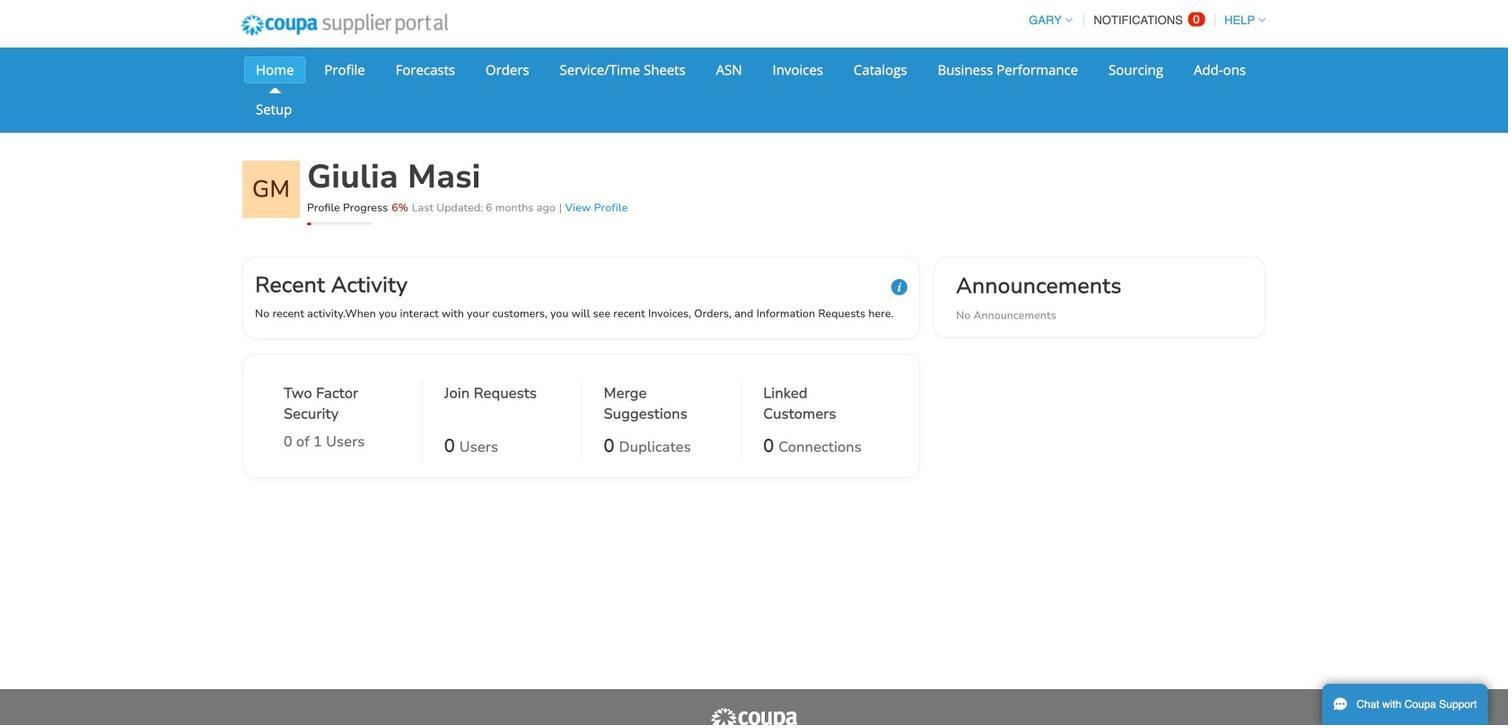 Task type: describe. For each thing, give the bounding box(es) containing it.
additional information image
[[892, 279, 908, 295]]

0 vertical spatial coupa supplier portal image
[[229, 3, 460, 48]]

gm image
[[242, 161, 300, 218]]



Task type: vqa. For each thing, say whether or not it's contained in the screenshot.
COUPA SUPPLIER PORTAL IMAGE
yes



Task type: locate. For each thing, give the bounding box(es) containing it.
0 horizontal spatial coupa supplier portal image
[[229, 3, 460, 48]]

1 horizontal spatial coupa supplier portal image
[[710, 708, 799, 726]]

navigation
[[1021, 3, 1266, 38]]

coupa supplier portal image
[[229, 3, 460, 48], [710, 708, 799, 726]]

1 vertical spatial coupa supplier portal image
[[710, 708, 799, 726]]



